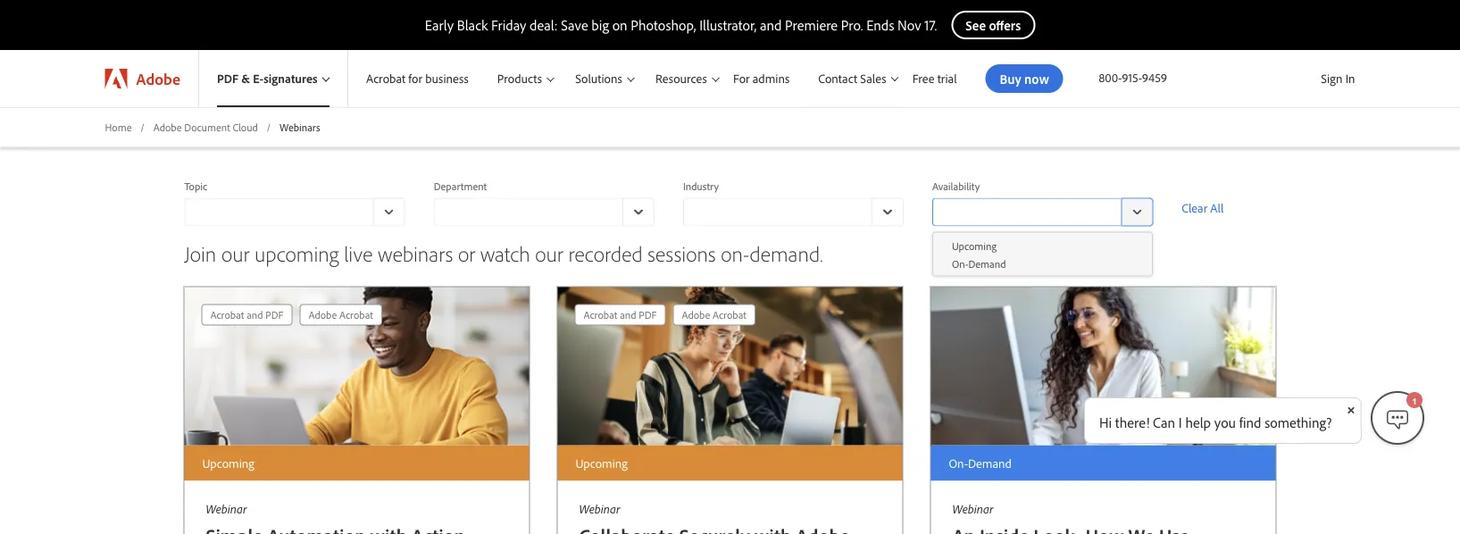 Task type: locate. For each thing, give the bounding box(es) containing it.
cloud
[[233, 120, 258, 134]]

help
[[1186, 414, 1211, 431]]

acrobat and pdf cell down the join
[[210, 305, 283, 325]]

0 vertical spatial on-
[[952, 257, 969, 270]]

and for collaborate securely with adobe acrobat and microsoft image
[[620, 308, 636, 321]]

0 horizontal spatial and
[[247, 308, 263, 321]]

demand.
[[750, 239, 823, 267]]

1 acrobat and pdf cell from the left
[[210, 305, 283, 325]]

and left premiere
[[760, 16, 782, 34]]

filters link
[[184, 129, 236, 151]]

adobe link
[[87, 50, 198, 107]]

adobe up adobe document cloud
[[136, 68, 180, 88]]

None field
[[184, 198, 405, 226], [434, 198, 655, 226], [683, 198, 904, 226], [932, 198, 1153, 226]]

pdf left &
[[217, 71, 239, 86]]

acrobat and pdf cell
[[210, 305, 283, 325], [584, 305, 657, 325]]

all
[[1211, 200, 1224, 216]]

pdf down sessions
[[639, 308, 657, 321]]

sign in
[[1321, 71, 1355, 86]]

adobe acrobat cell
[[308, 305, 373, 325], [682, 305, 747, 325]]

products
[[497, 71, 542, 86]]

filters element
[[184, 176, 1276, 241]]

Department text field
[[434, 198, 622, 226]]

adobe
[[136, 68, 180, 88], [153, 120, 182, 134], [308, 308, 337, 321], [682, 308, 710, 321]]

none field the availability
[[932, 198, 1153, 226]]

clear all
[[1182, 200, 1224, 216]]

adobe acrobat cell down on-
[[682, 305, 747, 325]]

none field for department
[[434, 198, 655, 226]]

2 acrobat and pdf cell from the left
[[584, 305, 657, 325]]

adobe acrobat cell down live
[[308, 305, 373, 325]]

simple automation with action wizard image
[[184, 287, 529, 445]]

acrobat for business link
[[348, 50, 479, 107]]

availability
[[932, 179, 980, 193]]

upcoming
[[952, 239, 997, 252], [202, 455, 254, 471], [576, 455, 628, 471]]

and down recorded
[[620, 308, 636, 321]]

upcoming inside "upcoming on-demand"
[[952, 239, 997, 252]]

adobe left filters
[[153, 120, 182, 134]]

solutions button
[[558, 50, 638, 107]]

1 our from the left
[[221, 239, 250, 267]]

grid down upcoming
[[198, 300, 386, 329]]

800-
[[1099, 70, 1122, 85]]

webinar
[[206, 501, 247, 516], [579, 501, 620, 516], [953, 501, 994, 516]]

1 horizontal spatial webinar
[[579, 501, 620, 516]]

photoshop,
[[631, 16, 696, 34]]

acrobat for grid related to collaborate securely with adobe acrobat and microsoft image
[[584, 308, 617, 321]]

2 horizontal spatial webinar
[[953, 501, 994, 516]]

adobe acrobat for grid related to collaborate securely with adobe acrobat and microsoft image
[[682, 308, 747, 321]]

an inside look: how we use adobe acrobat image
[[931, 287, 1276, 445]]

demand
[[969, 257, 1006, 270], [968, 455, 1012, 471]]

1 horizontal spatial and
[[620, 308, 636, 321]]

2 webinar from the left
[[579, 501, 620, 516]]

none field up demand. on the right of page
[[683, 198, 904, 226]]

none field department
[[434, 198, 655, 226]]

acrobat and pdf for simple automation with action wizard image
[[210, 308, 283, 321]]

sign
[[1321, 71, 1343, 86]]

recorded
[[568, 239, 643, 267]]

find
[[1239, 414, 1262, 431]]

acrobat and pdf down the join
[[210, 308, 283, 321]]

on-
[[952, 257, 969, 270], [949, 455, 968, 471]]

adobe acrobat down live
[[308, 308, 373, 321]]

and for simple automation with action wizard image
[[247, 308, 263, 321]]

clear
[[1182, 200, 1208, 216]]

on-demand
[[949, 455, 1012, 471]]

hi
[[1099, 414, 1112, 431]]

none field up upcoming
[[184, 198, 405, 226]]

0 horizontal spatial our
[[221, 239, 250, 267]]

0 horizontal spatial pdf
[[217, 71, 239, 86]]

1 adobe acrobat from the left
[[308, 308, 373, 321]]

none field "industry"
[[683, 198, 904, 226]]

in
[[1346, 71, 1355, 86]]

clear all link
[[1182, 197, 1276, 219]]

our down department field
[[535, 239, 563, 267]]

adobe inside "link"
[[136, 68, 180, 88]]

2 adobe acrobat from the left
[[682, 308, 747, 321]]

adobe down sessions
[[682, 308, 710, 321]]

1 webinar from the left
[[206, 501, 247, 516]]

topic
[[184, 179, 207, 193]]

products button
[[479, 50, 558, 107]]

0 horizontal spatial acrobat and pdf cell
[[210, 305, 283, 325]]

0 horizontal spatial upcoming
[[202, 455, 254, 471]]

sales
[[860, 70, 886, 86]]

1 horizontal spatial grid
[[571, 300, 759, 329]]

adobe acrobat cell for grid corresponding to simple automation with action wizard image
[[308, 305, 373, 325]]

adobe document cloud
[[153, 120, 258, 134]]

4 none field from the left
[[932, 198, 1153, 226]]

and
[[760, 16, 782, 34], [247, 308, 263, 321], [620, 308, 636, 321]]

watch
[[480, 239, 530, 267]]

1 horizontal spatial acrobat and pdf cell
[[584, 305, 657, 325]]

nov
[[898, 16, 921, 34]]

1 horizontal spatial adobe acrobat cell
[[682, 305, 747, 325]]

acrobat for acrobat for business link
[[366, 71, 406, 86]]

acrobat and pdf cell down recorded
[[584, 305, 657, 325]]

2 acrobat and pdf from the left
[[584, 308, 657, 321]]

hi there! can i help you find something?
[[1099, 414, 1332, 431]]

can
[[1153, 414, 1176, 431]]

friday
[[491, 16, 526, 34]]

join
[[184, 239, 216, 267]]

1 horizontal spatial our
[[535, 239, 563, 267]]

contact sales button
[[801, 50, 902, 107]]

1 adobe acrobat cell from the left
[[308, 305, 373, 325]]

e-
[[253, 71, 264, 86]]

home link
[[105, 120, 132, 135]]

and down upcoming
[[247, 308, 263, 321]]

2 horizontal spatial upcoming
[[952, 239, 997, 252]]

9459
[[1142, 70, 1167, 85]]

2 horizontal spatial and
[[760, 16, 782, 34]]

2 adobe acrobat cell from the left
[[682, 305, 747, 325]]

acrobat left for
[[366, 71, 406, 86]]

2 none field from the left
[[434, 198, 655, 226]]

live
[[344, 239, 373, 267]]

acrobat down the join
[[210, 308, 244, 321]]

our right the join
[[221, 239, 250, 267]]

resources button
[[638, 50, 723, 107]]

free trial link
[[902, 50, 968, 107]]

for admins link
[[723, 50, 801, 107]]

pdf down upcoming
[[266, 308, 283, 321]]

acrobat and pdf down recorded
[[584, 308, 657, 321]]

adobe acrobat down on-
[[682, 308, 747, 321]]

1 horizontal spatial pdf
[[266, 308, 283, 321]]

0 horizontal spatial webinar
[[206, 501, 247, 516]]

none field for availability
[[932, 198, 1153, 226]]

1 button
[[1371, 391, 1425, 445]]

none field up "upcoming on-demand"
[[932, 198, 1153, 226]]

acrobat
[[366, 71, 406, 86], [210, 308, 244, 321], [339, 308, 373, 321], [584, 308, 617, 321], [713, 308, 747, 321]]

0 horizontal spatial acrobat and pdf
[[210, 308, 283, 321]]

big
[[592, 16, 609, 34]]

1 horizontal spatial acrobat and pdf
[[584, 308, 657, 321]]

illustrator,
[[699, 16, 757, 34]]

1 acrobat and pdf from the left
[[210, 308, 283, 321]]

join our upcoming live webinars or watch our recorded sessions on-demand.
[[184, 239, 823, 267]]

our
[[221, 239, 250, 267], [535, 239, 563, 267]]

grid down sessions
[[571, 300, 759, 329]]

acrobat down recorded
[[584, 308, 617, 321]]

0 vertical spatial demand
[[969, 257, 1006, 270]]

1 horizontal spatial adobe acrobat
[[682, 308, 747, 321]]

acrobat and pdf for collaborate securely with adobe acrobat and microsoft image
[[584, 308, 657, 321]]

home
[[105, 120, 132, 134]]

Search Webinars search field
[[829, 119, 1276, 147]]

1 grid from the left
[[198, 300, 386, 329]]

0 horizontal spatial grid
[[198, 300, 386, 329]]

acrobat for grid corresponding to simple automation with action wizard image
[[210, 308, 244, 321]]

grid for collaborate securely with adobe acrobat and microsoft image
[[571, 300, 759, 329]]

grid
[[198, 300, 386, 329], [571, 300, 759, 329]]

2 grid from the left
[[571, 300, 759, 329]]

1 none field from the left
[[184, 198, 405, 226]]

on-
[[721, 239, 750, 267]]

for admins
[[733, 71, 790, 86]]

adobe acrobat cell for grid related to collaborate securely with adobe acrobat and microsoft image
[[682, 305, 747, 325]]

upcoming
[[255, 239, 339, 267]]

none field for industry
[[683, 198, 904, 226]]

sessions
[[648, 239, 716, 267]]

acrobat and pdf
[[210, 308, 283, 321], [584, 308, 657, 321]]

list box
[[933, 236, 1152, 272]]

pdf inside popup button
[[217, 71, 239, 86]]

or
[[458, 239, 475, 267]]

2 horizontal spatial pdf
[[639, 308, 657, 321]]

none field up watch
[[434, 198, 655, 226]]

3 none field from the left
[[683, 198, 904, 226]]

0 horizontal spatial adobe acrobat cell
[[308, 305, 373, 325]]

demand inside "upcoming on-demand"
[[969, 257, 1006, 270]]

adobe acrobat
[[308, 308, 373, 321], [682, 308, 747, 321]]

1 horizontal spatial upcoming
[[576, 455, 628, 471]]

pdf
[[217, 71, 239, 86], [266, 308, 283, 321], [639, 308, 657, 321]]

join our upcoming live webinars or watch our recorded sessions on-demand. element
[[156, 273, 1304, 534]]

early black friday deal: save big on photoshop, illustrator, and premiere pro. ends nov 17.
[[425, 16, 937, 34]]

on- inside "upcoming on-demand"
[[952, 257, 969, 270]]

none field for topic
[[184, 198, 405, 226]]

0 horizontal spatial adobe acrobat
[[308, 308, 373, 321]]



Task type: vqa. For each thing, say whether or not it's contained in the screenshot.
field corresponding to Topic
yes



Task type: describe. For each thing, give the bounding box(es) containing it.
webinar for collaborate securely with adobe acrobat and microsoft image
[[579, 501, 620, 516]]

adobe down upcoming
[[308, 308, 337, 321]]

there!
[[1115, 414, 1150, 431]]

acrobat and pdf cell for grid related to collaborate securely with adobe acrobat and microsoft image
[[584, 305, 657, 325]]

pdf for collaborate securely with adobe acrobat and microsoft image
[[639, 308, 657, 321]]

acrobat down live
[[339, 308, 373, 321]]

business
[[425, 71, 469, 86]]

collaborate securely with adobe acrobat and microsoft image
[[558, 287, 903, 445]]

pro.
[[841, 16, 863, 34]]

something?
[[1265, 414, 1332, 431]]

3 webinar from the left
[[953, 501, 994, 516]]

ends
[[866, 16, 894, 34]]

acrobat down on-
[[713, 308, 747, 321]]

Industry text field
[[683, 198, 872, 226]]

Availability text field
[[932, 198, 1121, 226]]

premiere
[[785, 16, 838, 34]]

upcoming for collaborate securely with adobe acrobat and microsoft image
[[576, 455, 628, 471]]

800-915-9459 link
[[1099, 70, 1167, 85]]

2 our from the left
[[535, 239, 563, 267]]

for
[[408, 71, 422, 86]]

pdf & e-signatures button
[[199, 50, 347, 107]]

i
[[1179, 414, 1182, 431]]

free
[[913, 71, 935, 86]]

upcoming for simple automation with action wizard image
[[202, 455, 254, 471]]

800-915-9459
[[1099, 70, 1167, 85]]

&
[[241, 71, 250, 86]]

17.
[[925, 16, 937, 34]]

pdf & e-signatures
[[217, 71, 318, 86]]

webinar for simple automation with action wizard image
[[206, 501, 247, 516]]

Topic text field
[[184, 198, 373, 226]]

black
[[457, 16, 488, 34]]

1 vertical spatial on-
[[949, 455, 968, 471]]

915-
[[1122, 70, 1142, 85]]

sign in button
[[1318, 63, 1359, 94]]

pdf for simple automation with action wizard image
[[266, 308, 283, 321]]

filters
[[184, 132, 215, 148]]

contact sales
[[818, 70, 886, 86]]

industry
[[683, 179, 719, 193]]

department
[[434, 179, 487, 193]]

admins
[[753, 71, 790, 86]]

signatures
[[264, 71, 318, 86]]

1
[[1412, 396, 1417, 406]]

solutions
[[575, 71, 622, 86]]

early
[[425, 16, 454, 34]]

webinars
[[378, 239, 453, 267]]

acrobat for business
[[366, 71, 469, 86]]

list box containing upcoming
[[933, 236, 1152, 272]]

none field 'topic'
[[184, 198, 405, 226]]

adobe document cloud link
[[153, 120, 258, 135]]

adobe acrobat for grid corresponding to simple automation with action wizard image
[[308, 308, 373, 321]]

resources
[[656, 71, 707, 86]]

upcoming on-demand
[[952, 239, 1006, 270]]

on
[[612, 16, 628, 34]]

document
[[184, 120, 230, 134]]

grid for simple automation with action wizard image
[[198, 300, 386, 329]]

acrobat and pdf cell for grid corresponding to simple automation with action wizard image
[[210, 305, 283, 325]]

for
[[733, 71, 750, 86]]

you
[[1214, 414, 1236, 431]]

contact
[[818, 70, 857, 86]]

trial
[[938, 71, 957, 86]]

webinars
[[280, 120, 320, 134]]

1 vertical spatial demand
[[968, 455, 1012, 471]]

deal:
[[530, 16, 558, 34]]

free trial
[[913, 71, 957, 86]]

save
[[561, 16, 588, 34]]



